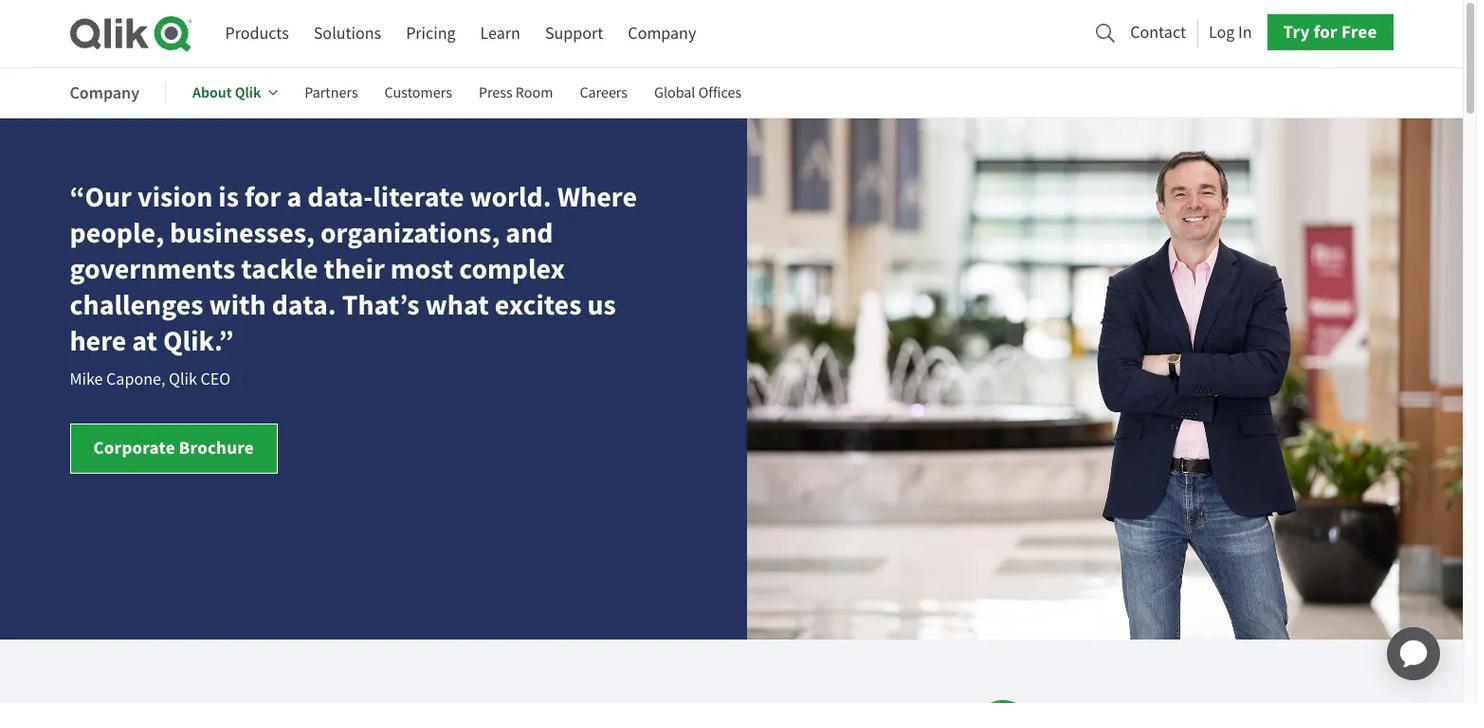 Task type: describe. For each thing, give the bounding box(es) containing it.
complex
[[459, 250, 565, 288]]

literate
[[373, 178, 464, 216]]

qlik main element
[[225, 14, 1394, 51]]

us
[[588, 287, 616, 324]]

corporate brochure link
[[70, 424, 278, 474]]

contact
[[1131, 22, 1187, 43]]

global
[[655, 84, 696, 103]]

learn link
[[481, 16, 521, 51]]

where
[[558, 178, 637, 216]]

and
[[506, 214, 554, 252]]

world.
[[470, 178, 552, 216]]

company menu bar
[[70, 70, 768, 116]]

company for company link
[[628, 23, 697, 45]]

pricing link
[[406, 16, 456, 51]]

room
[[516, 84, 553, 103]]

press room link
[[479, 70, 553, 116]]

company for company 'menu bar' at the top of page
[[70, 81, 140, 104]]

"our vision is for a data-literate world. where people, businesses, organizations, and governments tackle their most complex challenges with data. that's what excites us here at qlik." mike capone, qlik ceo
[[70, 178, 637, 391]]

go to the home page. image
[[70, 15, 191, 52]]

log
[[1210, 22, 1235, 43]]

try for free link
[[1268, 14, 1394, 51]]

here
[[70, 323, 126, 361]]

partners link
[[305, 70, 358, 116]]

offices
[[699, 84, 742, 103]]

in
[[1239, 22, 1253, 43]]

free
[[1342, 20, 1378, 44]]

products link
[[225, 16, 289, 51]]

data.
[[272, 287, 337, 324]]

ceo
[[201, 369, 231, 391]]

try
[[1284, 20, 1311, 44]]

solutions
[[314, 23, 381, 45]]

"our
[[70, 178, 132, 216]]

their
[[324, 250, 385, 288]]

log in
[[1210, 22, 1253, 43]]

about qlik
[[193, 83, 261, 103]]

corporate
[[93, 436, 175, 460]]

careers link
[[580, 70, 628, 116]]

qlik."
[[163, 323, 234, 361]]

support link
[[545, 16, 604, 51]]

press room
[[479, 84, 553, 103]]



Task type: vqa. For each thing, say whether or not it's contained in the screenshot.
Support Link
yes



Task type: locate. For each thing, give the bounding box(es) containing it.
for inside "qlik main" element
[[1314, 20, 1338, 44]]

what
[[426, 287, 489, 324]]

learn
[[481, 23, 521, 45]]

brochure
[[179, 436, 254, 460]]

qlik left ceo
[[169, 369, 197, 391]]

is
[[219, 178, 239, 216]]

qlik right the about
[[235, 83, 261, 103]]

0 horizontal spatial qlik
[[169, 369, 197, 391]]

businesses,
[[170, 214, 315, 252]]

1 horizontal spatial qlik
[[235, 83, 261, 103]]

company up global
[[628, 23, 697, 45]]

menu bar
[[225, 16, 697, 51]]

that's
[[342, 287, 420, 324]]

partners
[[305, 84, 358, 103]]

data-
[[308, 178, 373, 216]]

1 vertical spatial for
[[245, 178, 281, 216]]

qlik inside "our vision is for a data-literate world. where people, businesses, organizations, and governments tackle their most complex challenges with data. that's what excites us here at qlik." mike capone, qlik ceo
[[169, 369, 197, 391]]

challenges
[[70, 287, 204, 324]]

tackle
[[241, 250, 318, 288]]

products
[[225, 23, 289, 45]]

log in link
[[1210, 17, 1253, 48]]

contact link
[[1131, 17, 1187, 48]]

press
[[479, 84, 513, 103]]

customers link
[[385, 70, 452, 116]]

0 vertical spatial company
[[628, 23, 697, 45]]

a
[[287, 178, 302, 216]]

corporate brochure
[[93, 436, 254, 460]]

global offices
[[655, 84, 742, 103]]

with
[[209, 287, 266, 324]]

support
[[545, 23, 604, 45]]

menu bar containing products
[[225, 16, 697, 51]]

about qlik link
[[193, 70, 278, 116]]

company
[[628, 23, 697, 45], [70, 81, 140, 104]]

0 vertical spatial for
[[1314, 20, 1338, 44]]

for inside "our vision is for a data-literate world. where people, businesses, organizations, and governments tackle their most complex challenges with data. that's what excites us here at qlik." mike capone, qlik ceo
[[245, 178, 281, 216]]

customers
[[385, 84, 452, 103]]

solutions link
[[314, 16, 381, 51]]

0 horizontal spatial for
[[245, 178, 281, 216]]

mike
[[70, 369, 103, 391]]

qlik inside 'about qlik' link
[[235, 83, 261, 103]]

excites
[[495, 287, 582, 324]]

for
[[1314, 20, 1338, 44], [245, 178, 281, 216]]

0 vertical spatial qlik
[[235, 83, 261, 103]]

governments
[[70, 250, 236, 288]]

organizations,
[[321, 214, 500, 252]]

pricing
[[406, 23, 456, 45]]

1 vertical spatial company
[[70, 81, 140, 104]]

company inside 'menu bar'
[[70, 81, 140, 104]]

menu bar inside "qlik main" element
[[225, 16, 697, 51]]

careers
[[580, 84, 628, 103]]

1 horizontal spatial for
[[1314, 20, 1338, 44]]

company down go to the home page. image
[[70, 81, 140, 104]]

about
[[193, 83, 232, 103]]

capone,
[[106, 369, 165, 391]]

company link
[[628, 16, 697, 51]]

most
[[391, 250, 454, 288]]

for left a
[[245, 178, 281, 216]]

1 vertical spatial qlik
[[169, 369, 197, 391]]

vision
[[138, 178, 213, 216]]

application
[[1365, 605, 1464, 704]]

at
[[132, 323, 158, 361]]

company inside "qlik main" element
[[628, 23, 697, 45]]

0 horizontal spatial company
[[70, 81, 140, 104]]

people,
[[70, 214, 164, 252]]

qlik
[[235, 83, 261, 103], [169, 369, 197, 391]]

for right "try"
[[1314, 20, 1338, 44]]

global offices link
[[655, 70, 742, 116]]

1 horizontal spatial company
[[628, 23, 697, 45]]

try for free
[[1284, 20, 1378, 44]]



